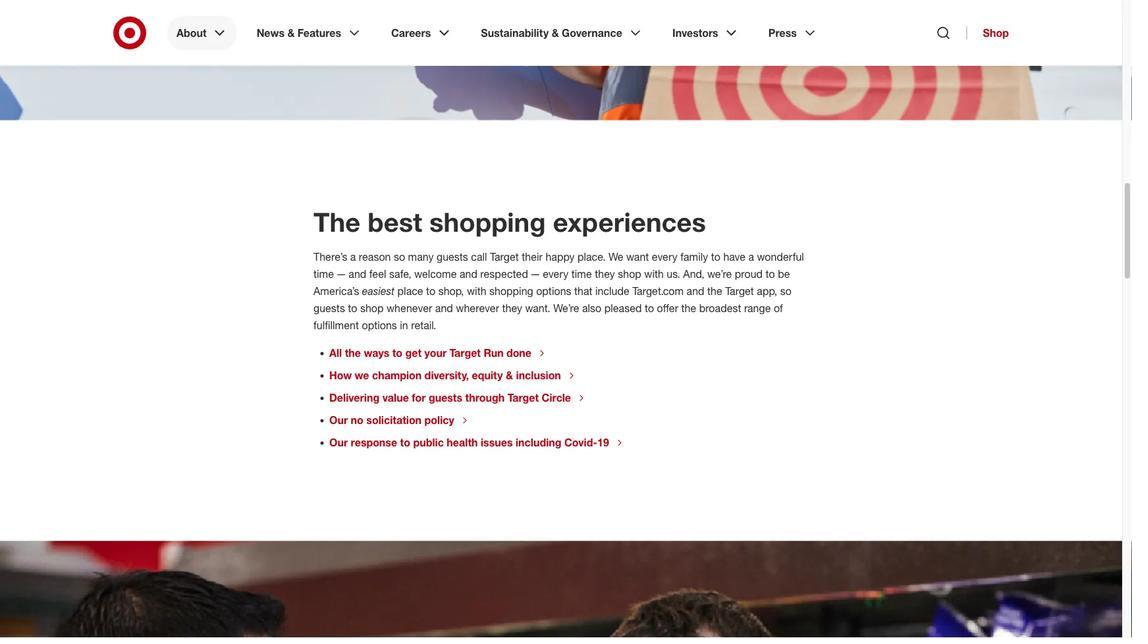 Task type: locate. For each thing, give the bounding box(es) containing it.
— up america's
[[337, 268, 346, 281]]

all
[[329, 347, 342, 360]]

circle
[[542, 392, 571, 405]]

& for governance
[[552, 26, 559, 39]]

they
[[595, 268, 615, 281], [502, 302, 522, 315]]

to up we're
[[711, 251, 721, 264]]

0 vertical spatial every
[[652, 251, 678, 264]]

a right 'have'
[[749, 251, 754, 264]]

every up us.
[[652, 251, 678, 264]]

shop inside the there's a reason so many guests call target their happy place. we want every family to have a wonderful time — and feel safe, welcome and respected — every time they shop with us. and, we're proud to be america's
[[618, 268, 642, 281]]

for
[[412, 392, 426, 405]]

1 horizontal spatial —
[[531, 268, 540, 281]]

and
[[349, 268, 367, 281], [460, 268, 478, 281], [687, 285, 705, 298], [435, 302, 453, 315]]

2 our from the top
[[329, 436, 348, 449]]

1 horizontal spatial options
[[536, 285, 572, 298]]

1 horizontal spatial with
[[644, 268, 664, 281]]

1 vertical spatial they
[[502, 302, 522, 315]]

offer
[[657, 302, 679, 315]]

that
[[574, 285, 593, 298]]

their
[[522, 251, 543, 264]]

the best shopping experiences
[[314, 206, 706, 238]]

about link
[[167, 16, 237, 50]]

sustainability & governance link
[[472, 16, 653, 50]]

with up wherever
[[467, 285, 487, 298]]

0 horizontal spatial &
[[288, 26, 295, 39]]

shop inside 'place to shop, with shopping options that include target.com and the target app, so guests to shop whenever and wherever they want. we're also pleased to offer the broadest range of fulfillment options in retail.'
[[360, 302, 384, 315]]

reason
[[359, 251, 391, 264]]

many
[[408, 251, 434, 264]]

every
[[652, 251, 678, 264], [543, 268, 569, 281]]

so up safe,
[[394, 251, 405, 264]]

retail.
[[411, 319, 436, 332]]

america's
[[314, 285, 359, 298]]

shopping down respected
[[490, 285, 533, 298]]

0 horizontal spatial every
[[543, 268, 569, 281]]

— down their on the left top of page
[[531, 268, 540, 281]]

2 a from the left
[[749, 251, 754, 264]]

respected
[[480, 268, 528, 281]]

pleased
[[605, 302, 642, 315]]

to
[[711, 251, 721, 264], [766, 268, 775, 281], [426, 285, 436, 298], [348, 302, 357, 315], [645, 302, 654, 315], [392, 347, 403, 360], [400, 436, 410, 449]]

shop down easiest
[[360, 302, 384, 315]]

how
[[329, 369, 352, 382]]

0 vertical spatial they
[[595, 268, 615, 281]]

guests up welcome on the left
[[437, 251, 468, 264]]

options up we're
[[536, 285, 572, 298]]

shop down want
[[618, 268, 642, 281]]

range
[[744, 302, 771, 315]]

easiest
[[362, 285, 395, 298]]

0 horizontal spatial shop
[[360, 302, 384, 315]]

1 vertical spatial shopping
[[490, 285, 533, 298]]

1 horizontal spatial they
[[595, 268, 615, 281]]

get
[[406, 347, 422, 360]]

there's a reason so many guests call target their happy place. we want every family to have a wonderful time — and feel safe, welcome and respected — every time they shop with us. and, we're proud to be america's
[[314, 251, 804, 298]]

they inside the there's a reason so many guests call target their happy place. we want every family to have a wonderful time — and feel safe, welcome and respected — every time they shop with us. and, we're proud to be america's
[[595, 268, 615, 281]]

delivering value for guests through target circle link
[[329, 392, 587, 405]]

including
[[516, 436, 562, 449]]

guests up fulfillment
[[314, 302, 345, 315]]

1 horizontal spatial so
[[780, 285, 792, 298]]

1 our from the top
[[329, 414, 348, 427]]

news & features
[[257, 26, 341, 39]]

whenever
[[387, 302, 432, 315]]

1 horizontal spatial shop
[[618, 268, 642, 281]]

0 horizontal spatial —
[[337, 268, 346, 281]]

—
[[337, 268, 346, 281], [531, 268, 540, 281]]

options left in
[[362, 319, 397, 332]]

1 vertical spatial our
[[329, 436, 348, 449]]

wherever
[[456, 302, 499, 315]]

1 vertical spatial so
[[780, 285, 792, 298]]

the
[[708, 285, 723, 298], [682, 302, 696, 315], [345, 347, 361, 360]]

1 vertical spatial with
[[467, 285, 487, 298]]

and down and,
[[687, 285, 705, 298]]

with
[[644, 268, 664, 281], [467, 285, 487, 298]]

1 vertical spatial shop
[[360, 302, 384, 315]]

target down the proud
[[725, 285, 754, 298]]

0 vertical spatial shop
[[618, 268, 642, 281]]

shopping
[[430, 206, 546, 238], [490, 285, 533, 298]]

place to shop, with shopping options that include target.com and the target app, so guests to shop whenever and wherever they want. we're also pleased to offer the broadest range of fulfillment options in retail.
[[314, 285, 792, 332]]

every down happy
[[543, 268, 569, 281]]

1 vertical spatial guests
[[314, 302, 345, 315]]

so down be
[[780, 285, 792, 298]]

& right equity
[[506, 369, 513, 382]]

0 vertical spatial the
[[708, 285, 723, 298]]

1 horizontal spatial time
[[572, 268, 592, 281]]

so
[[394, 251, 405, 264], [780, 285, 792, 298]]

1 horizontal spatial a
[[749, 251, 754, 264]]

0 horizontal spatial they
[[502, 302, 522, 315]]

careers
[[391, 26, 431, 39]]

0 vertical spatial our
[[329, 414, 348, 427]]

our
[[329, 414, 348, 427], [329, 436, 348, 449]]

0 horizontal spatial with
[[467, 285, 487, 298]]

we
[[355, 369, 369, 382]]

policy
[[425, 414, 454, 427]]

with up target.com
[[644, 268, 664, 281]]

& left governance
[[552, 26, 559, 39]]

investors link
[[663, 16, 749, 50]]

guests
[[437, 251, 468, 264], [314, 302, 345, 315], [429, 392, 463, 405]]

delivering value for guests through target circle
[[329, 392, 571, 405]]

covid-
[[565, 436, 598, 449]]

0 horizontal spatial a
[[350, 251, 356, 264]]

0 horizontal spatial options
[[362, 319, 397, 332]]

1 horizontal spatial the
[[682, 302, 696, 315]]

and down call
[[460, 268, 478, 281]]

target
[[490, 251, 519, 264], [725, 285, 754, 298], [450, 347, 481, 360], [508, 392, 539, 405]]

diversity,
[[425, 369, 469, 382]]

shopping up call
[[430, 206, 546, 238]]

the down we're
[[708, 285, 723, 298]]

sustainability & governance
[[481, 26, 623, 39]]

best
[[368, 206, 422, 238]]

&
[[288, 26, 295, 39], [552, 26, 559, 39], [506, 369, 513, 382]]

our left no
[[329, 414, 348, 427]]

0 horizontal spatial time
[[314, 268, 334, 281]]

2 time from the left
[[572, 268, 592, 281]]

19
[[598, 436, 609, 449]]

and down shop,
[[435, 302, 453, 315]]

2 horizontal spatial &
[[552, 26, 559, 39]]

our for our no solicitation policy
[[329, 414, 348, 427]]

our left response
[[329, 436, 348, 449]]

target inside the there's a reason so many guests call target their happy place. we want every family to have a wonderful time — and feel safe, welcome and respected — every time they shop with us. and, we're proud to be america's
[[490, 251, 519, 264]]

in
[[400, 319, 408, 332]]

the right offer
[[682, 302, 696, 315]]

time down there's
[[314, 268, 334, 281]]

shop
[[618, 268, 642, 281], [360, 302, 384, 315]]

& right the news
[[288, 26, 295, 39]]

the right "all" on the bottom
[[345, 347, 361, 360]]

and left the feel
[[349, 268, 367, 281]]

time up that
[[572, 268, 592, 281]]

0 horizontal spatial so
[[394, 251, 405, 264]]

features
[[298, 26, 341, 39]]

include
[[596, 285, 630, 298]]

guests inside the there's a reason so many guests call target their happy place. we want every family to have a wonderful time — and feel safe, welcome and respected — every time they shop with us. and, we're proud to be america's
[[437, 251, 468, 264]]

issues
[[481, 436, 513, 449]]

target up respected
[[490, 251, 519, 264]]

all the ways to get your target run done
[[329, 347, 532, 360]]

guests inside 'place to shop, with shopping options that include target.com and the target app, so guests to shop whenever and wherever they want. we're also pleased to offer the broadest range of fulfillment options in retail.'
[[314, 302, 345, 315]]

they up include
[[595, 268, 615, 281]]

1 horizontal spatial every
[[652, 251, 678, 264]]

a left reason in the left of the page
[[350, 251, 356, 264]]

they left want.
[[502, 302, 522, 315]]

us.
[[667, 268, 680, 281]]

time
[[314, 268, 334, 281], [572, 268, 592, 281]]

0 vertical spatial guests
[[437, 251, 468, 264]]

1 vertical spatial options
[[362, 319, 397, 332]]

of
[[774, 302, 783, 315]]

0 horizontal spatial the
[[345, 347, 361, 360]]

1 — from the left
[[337, 268, 346, 281]]

the
[[314, 206, 360, 238]]

0 vertical spatial with
[[644, 268, 664, 281]]

target down inclusion
[[508, 392, 539, 405]]

our inside our response to public health issues including covid-19 link
[[329, 436, 348, 449]]

with inside 'place to shop, with shopping options that include target.com and the target app, so guests to shop whenever and wherever they want. we're also pleased to offer the broadest range of fulfillment options in retail.'
[[467, 285, 487, 298]]

guests down the how we champion diversity, equity & inclusion
[[429, 392, 463, 405]]

0 vertical spatial so
[[394, 251, 405, 264]]

proud
[[735, 268, 763, 281]]

welcome
[[414, 268, 457, 281]]

experiences
[[553, 206, 706, 238]]

feel
[[369, 268, 386, 281]]



Task type: describe. For each thing, give the bounding box(es) containing it.
value
[[383, 392, 409, 405]]

place.
[[578, 251, 606, 264]]

through
[[465, 392, 505, 405]]

your
[[425, 347, 447, 360]]

about
[[177, 26, 207, 39]]

want.
[[525, 302, 551, 315]]

place
[[398, 285, 423, 298]]

sustainability
[[481, 26, 549, 39]]

equity
[[472, 369, 503, 382]]

shop
[[983, 26, 1009, 39]]

so inside the there's a reason so many guests call target their happy place. we want every family to have a wonderful time — and feel safe, welcome and respected — every time they shop with us. and, we're proud to be america's
[[394, 251, 405, 264]]

health
[[447, 436, 478, 449]]

we're
[[708, 268, 732, 281]]

happy
[[546, 251, 575, 264]]

target up how we champion diversity, equity & inclusion link
[[450, 347, 481, 360]]

1 vertical spatial the
[[682, 302, 696, 315]]

want
[[627, 251, 649, 264]]

1 horizontal spatial &
[[506, 369, 513, 382]]

run
[[484, 347, 504, 360]]

to down welcome on the left
[[426, 285, 436, 298]]

wonderful
[[757, 251, 804, 264]]

be
[[778, 268, 790, 281]]

2 — from the left
[[531, 268, 540, 281]]

news & features link
[[247, 16, 372, 50]]

app,
[[757, 285, 778, 298]]

call
[[471, 251, 487, 264]]

our no solicitation policy link
[[329, 414, 470, 427]]

solicitation
[[366, 414, 422, 427]]

our for our response to public health issues including covid-19
[[329, 436, 348, 449]]

fulfillment
[[314, 319, 359, 332]]

done
[[507, 347, 532, 360]]

target.com
[[633, 285, 684, 298]]

delivering
[[329, 392, 380, 405]]

response
[[351, 436, 397, 449]]

have
[[724, 251, 746, 264]]

there's
[[314, 251, 347, 264]]

0 vertical spatial options
[[536, 285, 572, 298]]

champion
[[372, 369, 422, 382]]

no
[[351, 414, 364, 427]]

we
[[609, 251, 624, 264]]

2 horizontal spatial the
[[708, 285, 723, 298]]

to left be
[[766, 268, 775, 281]]

to down the our no solicitation policy link
[[400, 436, 410, 449]]

public
[[413, 436, 444, 449]]

1 a from the left
[[350, 251, 356, 264]]

shop link
[[967, 26, 1009, 40]]

broadest
[[699, 302, 741, 315]]

with inside the there's a reason so many guests call target their happy place. we want every family to have a wonderful time — and feel safe, welcome and respected — every time they shop with us. and, we're proud to be america's
[[644, 268, 664, 281]]

target inside 'place to shop, with shopping options that include target.com and the target app, so guests to shop whenever and wherever they want. we're also pleased to offer the broadest range of fulfillment options in retail.'
[[725, 285, 754, 298]]

1 time from the left
[[314, 268, 334, 281]]

and,
[[683, 268, 705, 281]]

also
[[582, 302, 602, 315]]

shop,
[[439, 285, 464, 298]]

so inside 'place to shop, with shopping options that include target.com and the target app, so guests to shop whenever and wherever they want. we're also pleased to offer the broadest range of fulfillment options in retail.'
[[780, 285, 792, 298]]

inclusion
[[516, 369, 561, 382]]

& for features
[[288, 26, 295, 39]]

how we champion diversity, equity & inclusion
[[329, 369, 561, 382]]

0 vertical spatial shopping
[[430, 206, 546, 238]]

they inside 'place to shop, with shopping options that include target.com and the target app, so guests to shop whenever and wherever they want. we're also pleased to offer the broadest range of fulfillment options in retail.'
[[502, 302, 522, 315]]

all the ways to get your target run done link
[[329, 347, 547, 360]]

press link
[[759, 16, 827, 50]]

how we champion diversity, equity & inclusion link
[[329, 369, 577, 382]]

press
[[769, 26, 797, 39]]

governance
[[562, 26, 623, 39]]

1 vertical spatial every
[[543, 268, 569, 281]]

we're
[[554, 302, 579, 315]]

to down america's
[[348, 302, 357, 315]]

investors
[[673, 26, 719, 39]]

to left offer
[[645, 302, 654, 315]]

our response to public health issues including covid-19 link
[[329, 436, 625, 450]]

shopping inside 'place to shop, with shopping options that include target.com and the target app, so guests to shop whenever and wherever they want. we're also pleased to offer the broadest range of fulfillment options in retail.'
[[490, 285, 533, 298]]

2 vertical spatial guests
[[429, 392, 463, 405]]

safe,
[[389, 268, 412, 281]]

our no solicitation policy
[[329, 414, 454, 427]]

our response to public health issues including covid-19
[[329, 436, 609, 449]]

2 vertical spatial the
[[345, 347, 361, 360]]

news
[[257, 26, 285, 39]]

to left get
[[392, 347, 403, 360]]

ways
[[364, 347, 390, 360]]

careers link
[[382, 16, 461, 50]]

family
[[681, 251, 708, 264]]



Task type: vqa. For each thing, say whether or not it's contained in the screenshot.
the topmost shopping
yes



